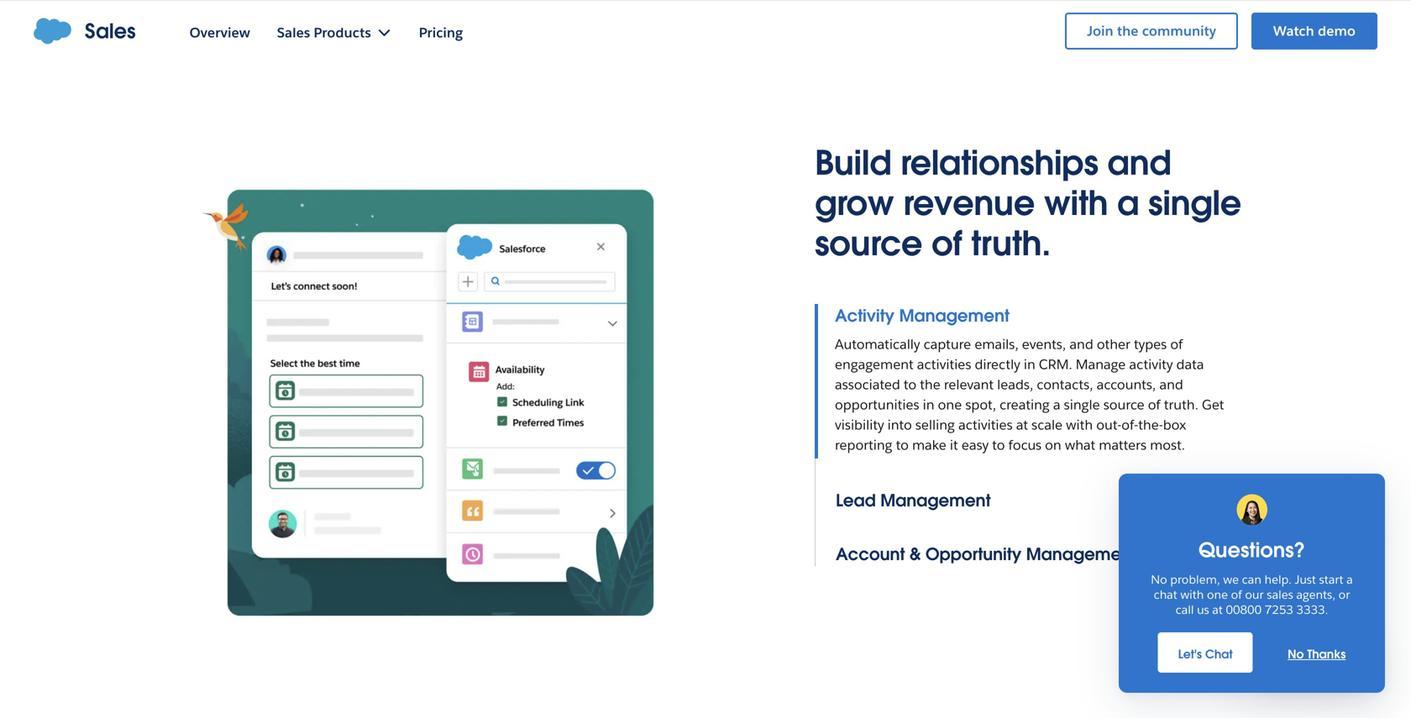 Task type: locate. For each thing, give the bounding box(es) containing it.
of up management
[[932, 222, 962, 265]]

directly
[[975, 356, 1021, 373]]

and inside build relationships and grow revenue with a single source of truth.
[[1108, 142, 1172, 184]]

0 horizontal spatial let's chat
[[1179, 647, 1233, 662]]

the up accelerate
[[842, 0, 865, 10]]

a inside automatically capture emails, events, and other types of engagement activities directly in crm. manage activity data associated to the relevant leads, contacts, accounts, and opportunities in one spot, creating a single source of truth. get visibility into selling activities at scale with out-of-the-box reporting to make it easy to focus on what matters most.
[[1054, 396, 1061, 413]]

no thanks
[[1288, 647, 1347, 662]]

reporting
[[835, 437, 893, 454]]

0 horizontal spatial let's
[[1179, 647, 1203, 662]]

source
[[815, 222, 923, 265], [1104, 396, 1145, 413]]

sales
[[85, 18, 136, 44]]

1 horizontal spatial on
[[1046, 437, 1062, 454]]

1 vertical spatial one
[[938, 396, 962, 413]]

management
[[900, 305, 1010, 327]]

contact us link
[[1014, 13, 1074, 28]]

box
[[1164, 416, 1187, 434]]

single
[[1149, 182, 1242, 225], [1064, 396, 1101, 413]]

on down the scale
[[1046, 437, 1062, 454]]

cycle,
[[907, 0, 946, 10]]

1 horizontal spatial let's
[[1293, 659, 1317, 674]]

matters
[[1099, 437, 1147, 454]]

0 horizontal spatial single
[[1064, 396, 1101, 413]]

1 vertical spatial a
[[1054, 396, 1061, 413]]

to inside maximise rep productivity, unlock valuable insights across the sales cycle, and automate processes and workflows on one platform to accelerate growth.
[[816, 14, 831, 33]]

1 horizontal spatial of
[[1149, 396, 1161, 413]]

1 horizontal spatial one
[[938, 396, 962, 413]]

0 vertical spatial truth.
[[972, 222, 1051, 265]]

us
[[1060, 13, 1074, 28]]

a dashboard shows a list view of open times for a customer meeting and email template drop-down menus. image
[[168, 143, 689, 664]]

let's chat
[[1179, 647, 1233, 662], [1293, 659, 1348, 674]]

activities down 'capture'
[[917, 356, 972, 373]]

truth.
[[972, 222, 1051, 265], [1165, 396, 1199, 413]]

2 horizontal spatial of
[[1171, 336, 1183, 353]]

to down into
[[896, 437, 909, 454]]

0 horizontal spatial on
[[698, 14, 717, 33]]

site tools navigation
[[964, 10, 1378, 57]]

0 vertical spatial with
[[1044, 182, 1109, 225]]

to up the opportunities
[[904, 376, 917, 393]]

0 horizontal spatial a
[[1054, 396, 1061, 413]]

chat right no
[[1320, 659, 1348, 674]]

on down valuable
[[698, 14, 717, 33]]

0 horizontal spatial in
[[923, 396, 935, 413]]

of up data
[[1171, 336, 1183, 353]]

1 vertical spatial truth.
[[1165, 396, 1199, 413]]

activity
[[835, 305, 895, 327]]

0 horizontal spatial of
[[932, 222, 962, 265]]

questions? element
[[1119, 474, 1386, 563]]

on
[[698, 14, 717, 33], [1046, 437, 1062, 454]]

source up activity
[[815, 222, 923, 265]]

get
[[1203, 396, 1225, 413]]

across
[[795, 0, 838, 10]]

let's chat button
[[1159, 633, 1253, 673], [1244, 646, 1378, 687]]

chat left no
[[1206, 647, 1233, 662]]

0 vertical spatial one
[[721, 14, 748, 33]]

other
[[1097, 336, 1131, 353]]

a
[[1118, 182, 1140, 225], [1054, 396, 1061, 413]]

0 vertical spatial on
[[698, 14, 717, 33]]

1 vertical spatial the
[[920, 376, 941, 393]]

truth. up activity management dropdown button
[[972, 222, 1051, 265]]

7253
[[1033, 33, 1062, 48]]

activities down spot,
[[959, 416, 1013, 434]]

with
[[1044, 182, 1109, 225], [1067, 416, 1093, 434]]

truth. up box on the bottom
[[1165, 396, 1199, 413]]

activities
[[917, 356, 972, 373], [959, 416, 1013, 434]]

associated
[[835, 376, 901, 393]]

chat region
[[1119, 474, 1386, 693]]

0 vertical spatial single
[[1149, 182, 1242, 225]]

source inside automatically capture emails, events, and other types of engagement activities directly in crm. manage activity data associated to the relevant leads, contacts, accounts, and opportunities in one spot, creating a single source of truth. get visibility into selling activities at scale with out-of-the-box reporting to make it easy to focus on what matters most.
[[1104, 396, 1145, 413]]

to down across
[[816, 14, 831, 33]]

chat
[[1206, 647, 1233, 662], [1320, 659, 1348, 674]]

1 vertical spatial activities
[[959, 416, 1013, 434]]

0 horizontal spatial the
[[842, 0, 865, 10]]

one up selling
[[938, 396, 962, 413]]

the
[[842, 0, 865, 10], [920, 376, 941, 393]]

of
[[932, 222, 962, 265], [1171, 336, 1183, 353], [1149, 396, 1161, 413]]

source down the accounts,
[[1104, 396, 1145, 413]]

1 horizontal spatial truth.
[[1165, 396, 1199, 413]]

salesforce context menu utility navigation
[[1052, 11, 1378, 51]]

relationships
[[901, 142, 1099, 184]]

the left relevant
[[920, 376, 941, 393]]

in
[[1024, 356, 1036, 373], [923, 396, 935, 413]]

contact
[[1014, 13, 1057, 28]]

0 vertical spatial the
[[842, 0, 865, 10]]

in up leads, at the bottom of the page
[[1024, 356, 1036, 373]]

in up selling
[[923, 396, 935, 413]]

let's chat inside chat region
[[1179, 647, 1233, 662]]

0 vertical spatial of
[[932, 222, 962, 265]]

workflows
[[624, 14, 694, 33]]

emails,
[[975, 336, 1019, 353]]

1 horizontal spatial the
[[920, 376, 941, 393]]

0 horizontal spatial one
[[721, 14, 748, 33]]

and
[[950, 0, 976, 10], [593, 14, 620, 33], [1108, 142, 1172, 184], [1070, 336, 1094, 353], [1160, 376, 1184, 393]]

2 vertical spatial of
[[1149, 396, 1161, 413]]

one inside maximise rep productivity, unlock valuable insights across the sales cycle, and automate processes and workflows on one platform to accelerate growth.
[[721, 14, 748, 33]]

contacts,
[[1037, 376, 1094, 393]]

0 vertical spatial source
[[815, 222, 923, 265]]

chat inside region
[[1206, 647, 1233, 662]]

0 horizontal spatial truth.
[[972, 222, 1051, 265]]

1 vertical spatial of
[[1171, 336, 1183, 353]]

maximise rep productivity, unlock valuable insights across the sales cycle, and automate processes and workflows on one platform to accelerate growth.
[[435, 0, 976, 33]]

to
[[816, 14, 831, 33], [904, 376, 917, 393], [896, 437, 909, 454], [993, 437, 1005, 454]]

events,
[[1023, 336, 1067, 353]]

0 horizontal spatial chat
[[1206, 647, 1233, 662]]

engagement
[[835, 356, 914, 373]]

1 vertical spatial on
[[1046, 437, 1062, 454]]

0 horizontal spatial source
[[815, 222, 923, 265]]

0 vertical spatial a
[[1118, 182, 1140, 225]]

let's
[[1179, 647, 1203, 662], [1293, 659, 1317, 674]]

the-
[[1139, 416, 1164, 434]]

1 horizontal spatial source
[[1104, 396, 1145, 413]]

capture
[[924, 336, 972, 353]]

grow
[[815, 182, 895, 225]]

productivity,
[[534, 0, 620, 10]]

of-
[[1122, 416, 1139, 434]]

1 vertical spatial source
[[1104, 396, 1145, 413]]

of inside build relationships and grow revenue with a single source of truth.
[[932, 222, 962, 265]]

crm.
[[1039, 356, 1073, 373]]

1 vertical spatial single
[[1064, 396, 1101, 413]]

1 horizontal spatial a
[[1118, 182, 1140, 225]]

thanks
[[1308, 647, 1347, 662]]

the inside maximise rep productivity, unlock valuable insights across the sales cycle, and automate processes and workflows on one platform to accelerate growth.
[[842, 0, 865, 10]]

1 vertical spatial in
[[923, 396, 935, 413]]

0 vertical spatial in
[[1024, 356, 1036, 373]]

rep
[[507, 0, 530, 10]]

insights
[[738, 0, 791, 10]]

automate
[[449, 14, 517, 33]]

1 horizontal spatial let's chat
[[1293, 659, 1348, 674]]

maximise
[[435, 0, 503, 10]]

1 vertical spatial with
[[1067, 416, 1093, 434]]

one down valuable
[[721, 14, 748, 33]]

on inside maximise rep productivity, unlock valuable insights across the sales cycle, and automate processes and workflows on one platform to accelerate growth.
[[698, 14, 717, 33]]

one
[[721, 14, 748, 33], [938, 396, 962, 413]]

of up the-
[[1149, 396, 1161, 413]]

activity management button
[[835, 304, 1244, 328]]

1 horizontal spatial single
[[1149, 182, 1242, 225]]

source inside build relationships and grow revenue with a single source of truth.
[[815, 222, 923, 265]]



Task type: describe. For each thing, give the bounding box(es) containing it.
at
[[1017, 416, 1029, 434]]

with inside build relationships and grow revenue with a single source of truth.
[[1044, 182, 1109, 225]]

3333
[[1065, 33, 1093, 48]]

spot,
[[966, 396, 997, 413]]

accounts,
[[1097, 376, 1157, 393]]

questions?
[[1199, 537, 1306, 563]]

let's inside chat region
[[1179, 647, 1203, 662]]

automatically
[[835, 336, 921, 353]]

manage
[[1076, 356, 1126, 373]]

processes
[[521, 14, 589, 33]]

contact us 00800 7253 3333
[[994, 13, 1093, 48]]

truth. inside build relationships and grow revenue with a single source of truth.
[[972, 222, 1051, 265]]

into
[[888, 416, 912, 434]]

activity management
[[835, 305, 1010, 327]]

single inside automatically capture emails, events, and other types of engagement activities directly in crm. manage activity data associated to the relevant leads, contacts, accounts, and opportunities in one spot, creating a single source of truth. get visibility into selling activities at scale with out-of-the-box reporting to make it easy to focus on what matters most.
[[1064, 396, 1101, 413]]

visibility
[[835, 416, 885, 434]]

truth. inside automatically capture emails, events, and other types of engagement activities directly in crm. manage activity data associated to the relevant leads, contacts, accounts, and opportunities in one spot, creating a single source of truth. get visibility into selling activities at scale with out-of-the-box reporting to make it easy to focus on what matters most.
[[1165, 396, 1199, 413]]

types
[[1134, 336, 1167, 353]]

one inside automatically capture emails, events, and other types of engagement activities directly in crm. manage activity data associated to the relevant leads, contacts, accounts, and opportunities in one spot, creating a single source of truth. get visibility into selling activities at scale with out-of-the-box reporting to make it easy to focus on what matters most.
[[938, 396, 962, 413]]

build relationships and grow revenue with a single source of truth.
[[815, 142, 1242, 265]]

selling
[[916, 416, 955, 434]]

on inside automatically capture emails, events, and other types of engagement activities directly in crm. manage activity data associated to the relevant leads, contacts, accounts, and opportunities in one spot, creating a single source of truth. get visibility into selling activities at scale with out-of-the-box reporting to make it easy to focus on what matters most.
[[1046, 437, 1062, 454]]

no thanks button
[[1288, 633, 1347, 673]]

activity
[[1130, 356, 1174, 373]]

growth.
[[909, 14, 963, 33]]

no
[[1288, 647, 1305, 662]]

automatically capture emails, events, and other types of engagement activities directly in crm. manage activity data associated to the relevant leads, contacts, accounts, and opportunities in one spot, creating a single source of truth. get visibility into selling activities at scale with out-of-the-box reporting to make it easy to focus on what matters most.
[[835, 336, 1225, 454]]

to right easy
[[993, 437, 1005, 454]]

build
[[815, 142, 892, 184]]

1 horizontal spatial in
[[1024, 356, 1036, 373]]

sales link
[[34, 18, 136, 45]]

what
[[1065, 437, 1096, 454]]

relevant
[[944, 376, 994, 393]]

unlock
[[624, 0, 671, 10]]

accelerate
[[835, 14, 906, 33]]

0 vertical spatial activities
[[917, 356, 972, 373]]

out-
[[1097, 416, 1122, 434]]

platform
[[752, 14, 812, 33]]

make
[[913, 437, 947, 454]]

leads,
[[998, 376, 1034, 393]]

the inside automatically capture emails, events, and other types of engagement activities directly in crm. manage activity data associated to the relevant leads, contacts, accounts, and opportunities in one spot, creating a single source of truth. get visibility into selling activities at scale with out-of-the-box reporting to make it easy to focus on what matters most.
[[920, 376, 941, 393]]

revenue
[[904, 182, 1035, 225]]

sales
[[869, 0, 903, 10]]

with inside automatically capture emails, events, and other types of engagement activities directly in crm. manage activity data associated to the relevant leads, contacts, accounts, and opportunities in one spot, creating a single source of truth. get visibility into selling activities at scale with out-of-the-box reporting to make it easy to focus on what matters most.
[[1067, 416, 1093, 434]]

valuable
[[675, 0, 734, 10]]

creating
[[1000, 396, 1050, 413]]

a inside build relationships and grow revenue with a single source of truth.
[[1118, 182, 1140, 225]]

single inside build relationships and grow revenue with a single source of truth.
[[1149, 182, 1242, 225]]

opportunities
[[835, 396, 920, 413]]

easy
[[962, 437, 989, 454]]

1 horizontal spatial chat
[[1320, 659, 1348, 674]]

focus
[[1009, 437, 1042, 454]]

data
[[1177, 356, 1205, 373]]

scale
[[1032, 416, 1063, 434]]

it
[[950, 437, 959, 454]]

most.
[[1151, 437, 1186, 454]]

00800
[[994, 33, 1030, 48]]



Task type: vqa. For each thing, say whether or not it's contained in the screenshot.
Capture
yes



